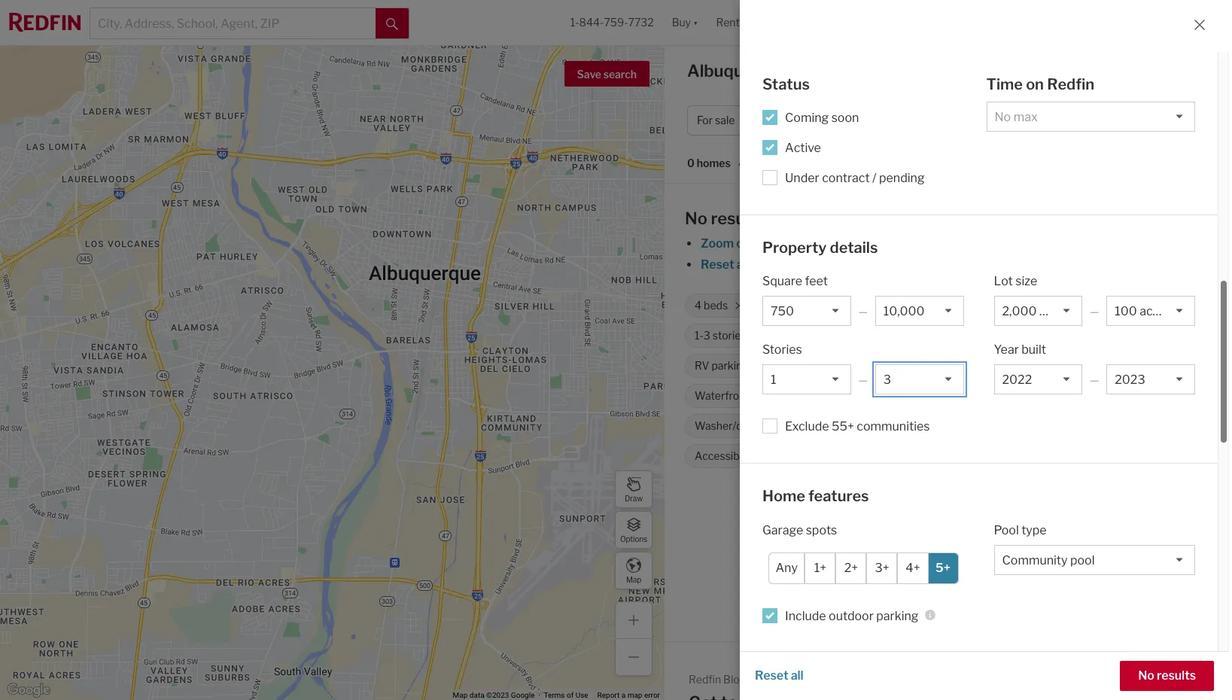 Task type: locate. For each thing, give the bounding box(es) containing it.
air conditioning up basement
[[790, 360, 867, 372]]

error
[[645, 691, 660, 700]]

2 horizontal spatial 4+
[[979, 114, 992, 127]]

1 vertical spatial no results
[[1139, 669, 1197, 683]]

4
[[949, 114, 956, 127], [695, 299, 702, 312]]

1 vertical spatial 5+
[[936, 561, 951, 575]]

square
[[763, 274, 803, 288]]

0 vertical spatial spots
[[874, 450, 901, 463]]

1 horizontal spatial all
[[791, 669, 804, 683]]

report a map error
[[598, 691, 660, 700]]

1 vertical spatial results
[[1158, 669, 1197, 683]]

pets allowed
[[972, 390, 1034, 402]]

terms of use
[[544, 691, 589, 700]]

0 horizontal spatial 4
[[695, 299, 702, 312]]

0 horizontal spatial /
[[873, 171, 877, 185]]

4 inside button
[[949, 114, 956, 127]]

remove 750-10,000 sq. ft. image
[[949, 301, 958, 310]]

2 sq. from the left
[[1015, 299, 1029, 312]]

home up garage
[[763, 487, 806, 505]]

0 homes • sort : recommended
[[688, 157, 853, 171]]

air
[[790, 360, 804, 372], [785, 655, 802, 669]]

/ left pending
[[873, 171, 877, 185]]

no results button
[[1121, 661, 1215, 691]]

1 horizontal spatial 4
[[949, 114, 956, 127]]

0 horizontal spatial type
[[882, 114, 904, 127]]

on right time
[[1027, 75, 1045, 93]]

0 vertical spatial all
[[737, 258, 750, 272]]

parking right outdoor
[[877, 609, 919, 623]]

save
[[577, 68, 602, 81]]

guest
[[844, 420, 873, 433]]

primary
[[994, 360, 1033, 372]]

bd
[[958, 114, 971, 127]]

home down homes
[[850, 114, 880, 127]]

home features
[[763, 487, 869, 505]]

main
[[1097, 360, 1121, 372]]

0 horizontal spatial all
[[737, 258, 750, 272]]

0 vertical spatial 4
[[949, 114, 956, 127]]

0 vertical spatial redfin
[[1048, 75, 1095, 93]]

spots down home features at right
[[806, 523, 838, 537]]

1- up rv
[[695, 329, 704, 342]]

remove air conditioning image
[[876, 361, 885, 371]]

spots down house
[[874, 450, 901, 463]]

— for stories
[[859, 374, 868, 386]]

2 vertical spatial redfin
[[689, 673, 722, 686]]

0 horizontal spatial reset
[[701, 258, 735, 272]]

any
[[776, 561, 798, 575]]

home
[[850, 114, 880, 127], [763, 487, 806, 505]]

remove waterfront image
[[758, 392, 767, 401]]

1 vertical spatial 4
[[695, 299, 702, 312]]

fixer-uppers
[[911, 329, 973, 342]]

reset all filters button
[[700, 258, 787, 272]]

0 horizontal spatial home
[[763, 487, 806, 505]]

type
[[882, 114, 904, 127], [1022, 523, 1047, 537]]

1 horizontal spatial reset
[[755, 669, 789, 683]]

— up guest
[[859, 374, 868, 386]]

air down include
[[785, 655, 802, 669]]

air conditioning down outdoor
[[785, 655, 874, 669]]

1- for 844-
[[571, 16, 580, 29]]

0 horizontal spatial 4+
[[768, 299, 781, 312]]

4 left bd
[[949, 114, 956, 127]]

1 horizontal spatial /
[[973, 114, 977, 127]]

reset inside button
[[755, 669, 789, 683]]

0 vertical spatial 5+
[[820, 450, 832, 463]]

no up zoom
[[685, 209, 708, 228]]

— for lot size
[[1091, 305, 1100, 318]]

zoom out reset all filters
[[701, 236, 786, 272]]

5+ for 5+ parking spots
[[820, 450, 832, 463]]

type right pool
[[1022, 523, 1047, 537]]

1 horizontal spatial home
[[850, 114, 880, 127]]

no left more
[[1139, 669, 1155, 683]]

remove 2,000 sq. ft.-100 acres lot image
[[1119, 301, 1128, 310]]

4+ radio
[[898, 552, 929, 584]]

map
[[626, 575, 642, 584], [453, 691, 468, 700]]

Any radio
[[769, 552, 805, 584]]

all down out
[[737, 258, 750, 272]]

/ for 4+
[[973, 114, 977, 127]]

/ right bd
[[973, 114, 977, 127]]

remove fireplace image
[[961, 361, 970, 371]]

0 vertical spatial /
[[973, 114, 977, 127]]

/
[[973, 114, 977, 127], [873, 171, 877, 185]]

reset right blog
[[755, 669, 789, 683]]

2 horizontal spatial redfin
[[1048, 75, 1095, 93]]

4 bd / 4+ ba button
[[939, 105, 1034, 136]]

washer/dryer hookup
[[695, 420, 802, 433]]

5+ down remove washer/dryer hookup icon
[[820, 450, 832, 463]]

0 vertical spatial 4+
[[979, 114, 992, 127]]

option group containing any
[[769, 552, 959, 584]]

0 vertical spatial parking
[[712, 360, 749, 372]]

100
[[1045, 299, 1065, 312]]

on
[[1027, 75, 1045, 93], [1083, 360, 1095, 372]]

1 horizontal spatial map
[[626, 575, 642, 584]]

1 vertical spatial air conditioning
[[785, 655, 874, 669]]

1 horizontal spatial 1-
[[695, 329, 704, 342]]

— left remove 2,000 sq. ft.-100 acres lot icon
[[1091, 305, 1100, 318]]

0 horizontal spatial no results
[[685, 209, 766, 228]]

zoom out button
[[700, 236, 757, 251]]

time on redfin
[[987, 75, 1095, 93]]

0 horizontal spatial 1-
[[571, 16, 580, 29]]

guest house
[[844, 420, 906, 433]]

redfin for redfin
[[843, 502, 880, 517]]

/ inside button
[[973, 114, 977, 127]]

0 vertical spatial reset
[[701, 258, 735, 272]]

55+
[[832, 419, 855, 434]]

0 horizontal spatial no
[[685, 209, 708, 228]]

google image
[[4, 681, 53, 700]]

— for year built
[[1091, 374, 1100, 386]]

type right the soon
[[882, 114, 904, 127]]

1 vertical spatial home
[[763, 487, 806, 505]]

4+ for 4+
[[906, 561, 921, 575]]

1- for 3
[[695, 329, 704, 342]]

conditioning down outdoor
[[804, 655, 874, 669]]

2,000
[[982, 299, 1013, 312]]

remove guest house image
[[913, 422, 922, 431]]

10,000
[[875, 299, 912, 312]]

1 horizontal spatial no
[[1139, 669, 1155, 683]]

1 vertical spatial no
[[1139, 669, 1155, 683]]

home type button
[[840, 105, 933, 136]]

map inside button
[[626, 575, 642, 584]]

0 vertical spatial 1-
[[571, 16, 580, 29]]

list box
[[987, 101, 1196, 131], [763, 296, 852, 326], [876, 296, 964, 326], [994, 296, 1083, 326], [1107, 296, 1196, 326], [763, 364, 852, 395], [876, 364, 964, 395], [994, 364, 1083, 395], [1107, 364, 1196, 395], [994, 545, 1196, 575]]

allowed
[[996, 390, 1034, 402]]

no
[[685, 209, 708, 228], [1139, 669, 1155, 683]]

all inside button
[[791, 669, 804, 683]]

0 horizontal spatial results
[[711, 209, 766, 228]]

remove primary bedroom on main image
[[1130, 361, 1139, 371]]

844-
[[580, 16, 604, 29]]

1- left 759-
[[571, 16, 580, 29]]

option group
[[769, 552, 959, 584]]

1 horizontal spatial 4+
[[906, 561, 921, 575]]

1 horizontal spatial on
[[1083, 360, 1095, 372]]

sq. left the ft.-
[[1015, 299, 1029, 312]]

1 horizontal spatial spots
[[874, 450, 901, 463]]

price button
[[770, 105, 834, 136]]

1 horizontal spatial 5+
[[936, 561, 951, 575]]

0 horizontal spatial sq.
[[914, 299, 928, 312]]

5+ inside radio
[[936, 561, 951, 575]]

0 vertical spatial home
[[850, 114, 880, 127]]

2 vertical spatial parking
[[877, 609, 919, 623]]

sale
[[914, 61, 948, 81]]

save search button
[[564, 61, 650, 87]]

0 horizontal spatial 5+
[[820, 450, 832, 463]]

include outdoor parking
[[785, 609, 919, 623]]

1 horizontal spatial redfin
[[843, 502, 880, 517]]

all down include
[[791, 669, 804, 683]]

4+ left ba
[[979, 114, 992, 127]]

— down main
[[1091, 374, 1100, 386]]

:
[[771, 157, 774, 170]]

1 vertical spatial 4+
[[768, 299, 781, 312]]

parking down exclude 55+ communities
[[835, 450, 872, 463]]

reset down zoom
[[701, 258, 735, 272]]

4 left beds
[[695, 299, 702, 312]]

0 vertical spatial type
[[882, 114, 904, 127]]

1 vertical spatial reset
[[755, 669, 789, 683]]

4+ for 4+ baths
[[768, 299, 781, 312]]

map down options
[[626, 575, 642, 584]]

features
[[809, 487, 869, 505]]

1 vertical spatial on
[[1083, 360, 1095, 372]]

0 vertical spatial map
[[626, 575, 642, 584]]

nm
[[797, 61, 825, 81]]

air down stories
[[790, 360, 804, 372]]

recommended
[[776, 157, 853, 170]]

1 vertical spatial 1-
[[695, 329, 704, 342]]

reset inside the zoom out reset all filters
[[701, 258, 735, 272]]

exclude
[[785, 419, 830, 434]]

redfin blog
[[689, 673, 746, 686]]

parking right rv
[[712, 360, 749, 372]]

type inside button
[[882, 114, 904, 127]]

market insights
[[1041, 66, 1131, 80]]

0 horizontal spatial redfin
[[689, 673, 722, 686]]

4+ left baths
[[768, 299, 781, 312]]

parking
[[712, 360, 749, 372], [835, 450, 872, 463], [877, 609, 919, 623]]

1 horizontal spatial type
[[1022, 523, 1047, 537]]

for
[[697, 114, 713, 127]]

1 vertical spatial redfin
[[843, 502, 880, 517]]

5+ right 4+ radio
[[936, 561, 951, 575]]

communities
[[857, 419, 930, 434]]

4+ inside 4+ radio
[[906, 561, 921, 575]]

property details
[[763, 238, 878, 256]]

0 horizontal spatial map
[[453, 691, 468, 700]]

washer/dryer
[[695, 420, 763, 433]]

include
[[785, 609, 827, 623]]

1 vertical spatial all
[[791, 669, 804, 683]]

outdoor
[[829, 609, 874, 623]]

1 horizontal spatial results
[[1158, 669, 1197, 683]]

home for home type
[[850, 114, 880, 127]]

2 vertical spatial 4+
[[906, 561, 921, 575]]

read more
[[1131, 674, 1194, 688]]

redfin for redfin blog
[[689, 673, 722, 686]]

2+
[[845, 561, 859, 575]]

— left 10,000
[[859, 305, 868, 318]]

1 vertical spatial air
[[785, 655, 802, 669]]

0
[[688, 157, 695, 170]]

map left data
[[453, 691, 468, 700]]

out
[[737, 236, 756, 251]]

pending
[[880, 171, 925, 185]]

1 horizontal spatial sq.
[[1015, 299, 1029, 312]]

0 horizontal spatial parking
[[712, 360, 749, 372]]

0 horizontal spatial spots
[[806, 523, 838, 537]]

results
[[711, 209, 766, 228], [1158, 669, 1197, 683]]

1 horizontal spatial no results
[[1139, 669, 1197, 683]]

no inside button
[[1139, 669, 1155, 683]]

1-844-759-7732 link
[[571, 16, 654, 29]]

parking for rv
[[712, 360, 749, 372]]

1 vertical spatial map
[[453, 691, 468, 700]]

pool type
[[994, 523, 1047, 537]]

on left main
[[1083, 360, 1095, 372]]

1 vertical spatial /
[[873, 171, 877, 185]]

sq. left "ft."
[[914, 299, 928, 312]]

1 horizontal spatial parking
[[835, 450, 872, 463]]

4+ left "5+" radio
[[906, 561, 921, 575]]

map data ©2023 google
[[453, 691, 535, 700]]

City, Address, School, Agent, ZIP search field
[[90, 8, 376, 38]]

1 vertical spatial type
[[1022, 523, 1047, 537]]

—
[[859, 305, 868, 318], [1091, 305, 1100, 318], [859, 374, 868, 386], [1091, 374, 1100, 386]]

waterfront
[[695, 390, 750, 402]]

home inside button
[[850, 114, 880, 127]]

0 vertical spatial on
[[1027, 75, 1045, 93]]

1 vertical spatial spots
[[806, 523, 838, 537]]

5+ for 5+
[[936, 561, 951, 575]]

conditioning up remove basement icon
[[806, 360, 867, 372]]

1 vertical spatial parking
[[835, 450, 872, 463]]



Task type: vqa. For each thing, say whether or not it's contained in the screenshot.
HOUSE
yes



Task type: describe. For each thing, give the bounding box(es) containing it.
4 beds
[[695, 299, 728, 312]]

— for square feet
[[859, 305, 868, 318]]

all inside the zoom out reset all filters
[[737, 258, 750, 272]]

remove 4 beds image
[[735, 301, 744, 310]]

home for home features
[[763, 487, 806, 505]]

0 vertical spatial no results
[[685, 209, 766, 228]]

draw button
[[615, 471, 653, 508]]

details
[[830, 238, 878, 256]]

0 horizontal spatial on
[[1027, 75, 1045, 93]]

pool
[[994, 523, 1019, 537]]

lot
[[1096, 299, 1109, 312]]

property
[[763, 238, 827, 256]]

filters
[[752, 258, 786, 272]]

zoom
[[701, 236, 734, 251]]

remove pets allowed image
[[1042, 392, 1051, 401]]

read more link
[[1131, 673, 1206, 691]]

bedroom
[[1035, 360, 1080, 372]]

exclude 55+ communities
[[785, 419, 930, 434]]

market insights link
[[1041, 49, 1131, 82]]

remove rv parking image
[[757, 361, 766, 371]]

built
[[1022, 343, 1047, 357]]

albuquerque, nm homes for sale
[[688, 61, 948, 81]]

uppers
[[939, 329, 973, 342]]

terms
[[544, 691, 565, 700]]

recommended button
[[774, 156, 865, 171]]

options
[[621, 534, 648, 543]]

remove 4 bd / 4+ ba image
[[1014, 116, 1023, 125]]

4 for 4 bd / 4+ ba
[[949, 114, 956, 127]]

contract
[[822, 171, 870, 185]]

home type
[[850, 114, 904, 127]]

year
[[994, 343, 1020, 357]]

baths
[[783, 299, 811, 312]]

accessible home
[[695, 450, 779, 463]]

3+ radio
[[867, 552, 898, 584]]

stories
[[763, 343, 803, 357]]

terms of use link
[[544, 691, 589, 700]]

primary bedroom on main
[[994, 360, 1121, 372]]

fixer-
[[911, 329, 939, 342]]

under
[[785, 171, 820, 185]]

sort
[[749, 157, 771, 170]]

5+ radio
[[928, 552, 959, 584]]

insights
[[1085, 66, 1131, 80]]

1 sq. from the left
[[914, 299, 928, 312]]

market
[[1041, 66, 1083, 80]]

750-10,000 sq. ft.
[[851, 299, 940, 312]]

4+ baths
[[768, 299, 811, 312]]

options button
[[615, 511, 653, 549]]

time
[[987, 75, 1023, 93]]

type for home type
[[882, 114, 904, 127]]

7732
[[628, 16, 654, 29]]

use
[[576, 691, 589, 700]]

homes
[[697, 157, 731, 170]]

750-
[[851, 299, 875, 312]]

/ for pending
[[873, 171, 877, 185]]

acres
[[1067, 299, 1094, 312]]

no results inside no results button
[[1139, 669, 1197, 683]]

lot size
[[994, 274, 1038, 288]]

©2023
[[487, 691, 509, 700]]

1 vertical spatial conditioning
[[804, 655, 874, 669]]

759-
[[604, 16, 628, 29]]

5+ parking spots
[[820, 450, 901, 463]]

of
[[567, 691, 574, 700]]

have view
[[882, 390, 932, 402]]

reset all
[[755, 669, 804, 683]]

pets
[[972, 390, 994, 402]]

garage spots
[[763, 523, 838, 537]]

rv
[[695, 360, 710, 372]]

results inside button
[[1158, 669, 1197, 683]]

for sale button
[[688, 105, 764, 136]]

map for map
[[626, 575, 642, 584]]

map for map data ©2023 google
[[453, 691, 468, 700]]

square feet
[[763, 274, 828, 288]]

0 vertical spatial conditioning
[[806, 360, 867, 372]]

active
[[785, 140, 822, 155]]

year built
[[994, 343, 1047, 357]]

type for pool type
[[1022, 523, 1047, 537]]

2+ radio
[[836, 552, 867, 584]]

save search
[[577, 68, 637, 81]]

blog
[[724, 673, 746, 686]]

submit search image
[[386, 18, 398, 30]]

coming soon
[[785, 110, 860, 125]]

draw
[[625, 494, 643, 503]]

google
[[511, 691, 535, 700]]

0 vertical spatial results
[[711, 209, 766, 228]]

report a map error link
[[598, 691, 660, 700]]

0 vertical spatial air
[[790, 360, 804, 372]]

hookup
[[765, 420, 802, 433]]

map region
[[0, 0, 789, 700]]

lot
[[994, 274, 1014, 288]]

1+
[[815, 561, 827, 575]]

3
[[704, 329, 711, 342]]

4 for 4 beds
[[695, 299, 702, 312]]

beds
[[704, 299, 728, 312]]

accessible
[[695, 450, 749, 463]]

parking for 5+
[[835, 450, 872, 463]]

0 vertical spatial air conditioning
[[790, 360, 867, 372]]

soon
[[832, 110, 860, 125]]

size
[[1016, 274, 1038, 288]]

rv parking
[[695, 360, 749, 372]]

0 vertical spatial no
[[685, 209, 708, 228]]

home
[[751, 450, 779, 463]]

remove have view image
[[939, 392, 948, 401]]

ba
[[994, 114, 1006, 127]]

search
[[604, 68, 637, 81]]

1+ radio
[[805, 552, 836, 584]]

1-3 stories
[[695, 329, 747, 342]]

remove basement image
[[848, 392, 857, 401]]

4+ inside 4 bd / 4+ ba button
[[979, 114, 992, 127]]

remove washer/dryer hookup image
[[811, 422, 820, 431]]

2 horizontal spatial parking
[[877, 609, 919, 623]]

price
[[780, 114, 805, 127]]

read
[[1131, 674, 1161, 688]]

for sale
[[697, 114, 735, 127]]

fireplace
[[909, 360, 954, 372]]



